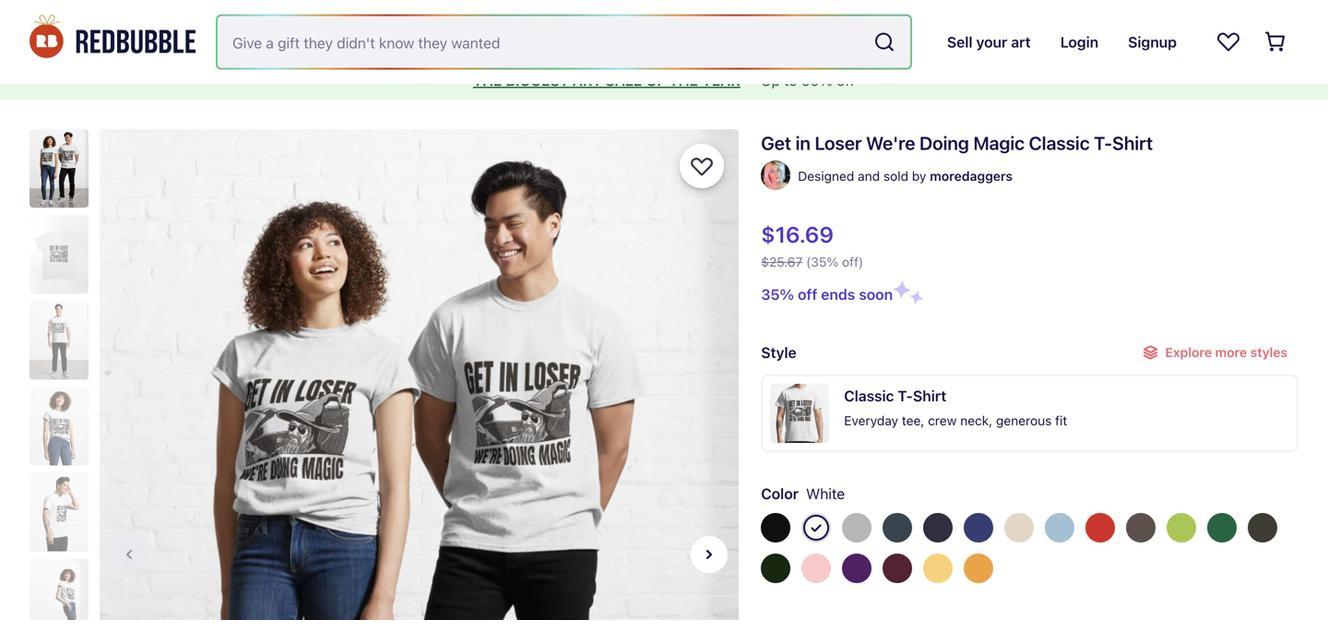 Task type: vqa. For each thing, say whether or not it's contained in the screenshot.
Loser
yes



Task type: describe. For each thing, give the bounding box(es) containing it.
purple, color element
[[843, 554, 872, 583]]

1 menu item from the left
[[580, 11, 677, 59]]

stationery & office
[[1012, 26, 1139, 44]]

white
[[806, 485, 845, 502]]

fit
[[1056, 413, 1068, 428]]

moredaggers link
[[930, 165, 1013, 187]]

black, color element
[[761, 513, 791, 543]]

designs
[[1247, 26, 1299, 44]]

wall art
[[474, 26, 526, 44]]

&
[[1084, 26, 1095, 44]]

kiwi, color element
[[1167, 513, 1197, 543]]

1 horizontal spatial classic
[[1029, 132, 1090, 154]]

0 vertical spatial t-
[[1094, 132, 1113, 154]]

light blue, color element
[[1046, 513, 1075, 543]]

60%
[[801, 72, 833, 89]]

sold
[[884, 168, 909, 184]]

classic t-shirt image
[[771, 384, 830, 443]]

$25.67
[[761, 254, 803, 269]]

ends
[[821, 286, 856, 303]]

style element
[[761, 338, 1299, 459]]

butter yellow, color element
[[924, 554, 953, 583]]

1 the from the left
[[473, 72, 502, 89]]

t- inside the classic t-shirt everyday tee, crew neck, generous fit
[[898, 387, 913, 405]]

Search term search field
[[218, 16, 866, 68]]

—
[[745, 72, 757, 89]]

loser
[[815, 132, 862, 154]]

blue, color element
[[964, 513, 994, 543]]

35%
[[761, 286, 794, 303]]

accessories link
[[877, 11, 958, 59]]

light pink, color element
[[802, 554, 831, 583]]

in
[[796, 132, 811, 154]]

stickers
[[225, 26, 279, 44]]

designed and sold by moredaggers
[[798, 168, 1013, 184]]

style
[[761, 344, 797, 361]]

35% off ends soon
[[761, 286, 893, 303]]

to
[[784, 72, 798, 89]]

doing
[[920, 132, 970, 154]]

dark grey, color element
[[1127, 513, 1156, 543]]

white, color element
[[802, 513, 831, 543]]

dark red, color element
[[883, 554, 913, 583]]

color white
[[761, 485, 845, 502]]

wall
[[474, 26, 502, 44]]

soon
[[859, 286, 893, 303]]

explore designs link
[[1193, 11, 1299, 59]]

stationery
[[1012, 26, 1081, 44]]

moredaggers
[[930, 168, 1013, 184]]

(35%
[[806, 254, 839, 269]]

red, color element
[[1086, 513, 1116, 543]]

biggest
[[506, 72, 569, 89]]

color
[[761, 485, 799, 502]]

explore
[[1193, 26, 1243, 44]]

accessories
[[877, 26, 958, 44]]

off)
[[842, 254, 864, 269]]

2 the from the left
[[669, 72, 698, 89]]

clothing link
[[115, 11, 171, 59]]

the biggest art sale of the year — up to 60% off
[[473, 72, 855, 89]]



Task type: locate. For each thing, give the bounding box(es) containing it.
army, color element
[[1249, 513, 1278, 543]]

1 vertical spatial shirt
[[913, 387, 947, 405]]

2 menu item from the left
[[731, 11, 823, 59]]

image 1 of 7 group
[[100, 129, 739, 620]]

classic right magic
[[1029, 132, 1090, 154]]

t-
[[1094, 132, 1113, 154], [898, 387, 913, 405]]

off right 60%
[[837, 72, 855, 89]]

1 vertical spatial t-
[[898, 387, 913, 405]]

phone cases link
[[333, 11, 420, 59]]

0 horizontal spatial menu item
[[580, 11, 677, 59]]

gifts
[[30, 26, 61, 44]]

office
[[1098, 26, 1139, 44]]

the
[[473, 72, 502, 89], [669, 72, 698, 89]]

0 vertical spatial shirt
[[1113, 132, 1153, 154]]

crew
[[928, 413, 957, 428]]

0 horizontal spatial shirt
[[913, 387, 947, 405]]

creme, color element
[[1005, 513, 1034, 543]]

$16.69
[[761, 221, 834, 247]]

menu bar
[[30, 11, 1299, 59]]

0 vertical spatial off
[[837, 72, 855, 89]]

1 vertical spatial off
[[798, 286, 818, 303]]

forest green, color element
[[761, 554, 791, 583]]

stationery & office link
[[1012, 11, 1139, 59]]

cases
[[379, 26, 420, 44]]

classic up everyday
[[844, 387, 894, 405]]

tee,
[[902, 413, 925, 428]]

gifts link
[[30, 11, 61, 59]]

1 horizontal spatial shirt
[[1113, 132, 1153, 154]]

menu item
[[580, 11, 677, 59], [731, 11, 823, 59]]

up
[[761, 72, 780, 89]]

phone
[[333, 26, 375, 44]]

and
[[858, 168, 880, 184]]

stickers link
[[225, 11, 279, 59]]

shirt inside the classic t-shirt everyday tee, crew neck, generous fit
[[913, 387, 947, 405]]

heather grey, color element
[[843, 513, 872, 543]]

navy, color element
[[924, 513, 953, 543]]

the down wall
[[473, 72, 502, 89]]

off
[[837, 72, 855, 89], [798, 286, 818, 303]]

sale
[[606, 72, 642, 89]]

classic inside the classic t-shirt everyday tee, crew neck, generous fit
[[844, 387, 894, 405]]

0 horizontal spatial classic
[[844, 387, 894, 405]]

get
[[761, 132, 792, 154]]

magic
[[974, 132, 1025, 154]]

off right 35%
[[798, 286, 818, 303]]

1 horizontal spatial off
[[837, 72, 855, 89]]

neck,
[[961, 413, 993, 428]]

art
[[506, 26, 526, 44]]

everyday
[[844, 413, 899, 428]]

the biggest art sale of the year link
[[473, 72, 741, 89]]

generous
[[996, 413, 1052, 428]]

1 horizontal spatial t-
[[1094, 132, 1113, 154]]

clothing
[[115, 26, 171, 44]]

1 horizontal spatial the
[[669, 72, 698, 89]]

menu item up up
[[731, 11, 823, 59]]

$16.69 $25.67 (35% off)
[[761, 221, 864, 269]]

0 vertical spatial classic
[[1029, 132, 1090, 154]]

menu bar containing gifts
[[30, 11, 1299, 59]]

menu item up sale
[[580, 11, 677, 59]]

shirt
[[1113, 132, 1153, 154], [913, 387, 947, 405]]

of
[[646, 72, 666, 89]]

classic
[[1029, 132, 1090, 154], [844, 387, 894, 405]]

denim heather, color element
[[883, 513, 913, 543]]

we're
[[866, 132, 916, 154]]

wall art link
[[474, 11, 526, 59]]

get in loser we're doing magic classic t-shirt
[[761, 132, 1153, 154]]

classic t-shirt everyday tee, crew neck, generous fit
[[844, 387, 1068, 428]]

phone cases
[[333, 26, 420, 44]]

green, color element
[[1208, 513, 1237, 543]]

0 horizontal spatial the
[[473, 72, 502, 89]]

0 horizontal spatial off
[[798, 286, 818, 303]]

1 horizontal spatial menu item
[[731, 11, 823, 59]]

year
[[702, 72, 741, 89]]

explore designs
[[1193, 26, 1299, 44]]

by
[[912, 168, 927, 184]]

designed
[[798, 168, 855, 184]]

None field
[[218, 16, 911, 68]]

1 vertical spatial classic
[[844, 387, 894, 405]]

the right of
[[669, 72, 698, 89]]

0 horizontal spatial t-
[[898, 387, 913, 405]]

art
[[573, 72, 602, 89]]

gold, color element
[[964, 554, 994, 583]]



